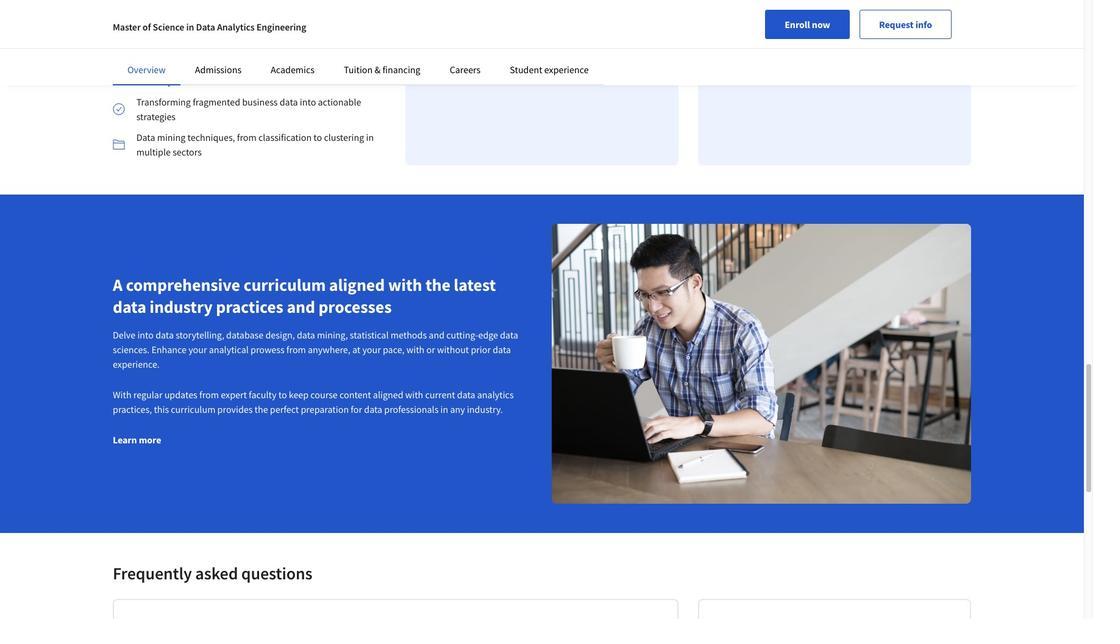 Task type: vqa. For each thing, say whether or not it's contained in the screenshot.
'from' within the Delve into data storytelling, database design, data mining, statistical methods and cutting-edge data sciences. Enhance your analytical prowess from anywhere, at your pace, with or without prior data experience.
yes



Task type: describe. For each thing, give the bounding box(es) containing it.
a comprehensive curriculum aligned with the latest data industry practices and processes
[[113, 274, 496, 318]]

content
[[340, 389, 371, 401]]

updates
[[164, 389, 198, 401]]

frequently asked questions
[[113, 562, 313, 584]]

database
[[136, 60, 174, 73]]

data inside data mining techniques, from classification to clustering in multiple sectors
[[136, 131, 155, 143]]

yoy
[[635, 41, 647, 52]]

and inside 'a comprehensive curriculum aligned with the latest data industry practices and processes'
[[287, 296, 315, 318]]

latest
[[454, 274, 496, 296]]

to for learning
[[327, 25, 335, 37]]

transforming fragmented business data into actionable strategies
[[136, 96, 361, 123]]

pace,
[[383, 344, 405, 356]]

data mining techniques, from classification to clustering in multiple sectors
[[136, 131, 374, 158]]

provides
[[218, 403, 253, 416]]

mining
[[157, 131, 186, 143]]

learn more
[[113, 434, 161, 446]]

design, inside "database design, sql and user-centric data requirements for diverse platforms"
[[176, 60, 206, 73]]

learn
[[113, 434, 137, 446]]

tuition & financing link
[[344, 63, 421, 76]]

at
[[353, 344, 361, 356]]

asked
[[195, 562, 238, 584]]

user-
[[244, 60, 264, 73]]

this
[[434, 41, 449, 52]]

any
[[450, 403, 465, 416]]

experiencing
[[475, 41, 521, 52]]

professionals
[[384, 403, 439, 416]]

tuition & financing
[[344, 63, 421, 76]]

trends,
[[261, 25, 289, 37]]

software
[[718, 16, 750, 27]]

academics
[[271, 63, 315, 76]]

careers
[[450, 63, 481, 76]]

careers link
[[450, 63, 481, 76]]

experience.
[[113, 358, 160, 370]]

request
[[879, 18, 914, 30]]

faculty
[[249, 389, 277, 401]]

enroll
[[785, 18, 810, 30]]

experience
[[545, 63, 589, 76]]

https://www.zippia.com/data-engineer-jobs/trends/ link
[[746, 41, 932, 52]]

prior
[[471, 344, 491, 356]]

keep inside current industrial engineering trends, learning to keep pace and adapt with evolving technologies
[[337, 25, 357, 37]]

processes
[[319, 296, 392, 318]]

the inside 'a comprehensive curriculum aligned with the latest data industry practices and processes'
[[426, 274, 451, 296]]

storytelling,
[[176, 329, 224, 341]]

diverse
[[136, 75, 166, 87]]

with inside 'a comprehensive curriculum aligned with the latest data industry practices and processes'
[[388, 274, 422, 296]]

to for classification
[[314, 131, 322, 143]]

comprehensive
[[126, 274, 240, 296]]

data inside "database design, sql and user-centric data requirements for diverse platforms"
[[294, 60, 312, 73]]

a
[[113, 274, 123, 296]]

industry
[[150, 296, 213, 318]]

technologies
[[236, 40, 289, 52]]

between
[[461, 54, 492, 65]]

student experience
[[510, 63, 589, 76]]

2 your from the left
[[363, 344, 381, 356]]

pace
[[359, 25, 378, 37]]

data up "enhance"
[[156, 329, 174, 341]]

to inside with regular updates from expert faculty to keep course content aligned with current data analytics practices, this curriculum provides the perfect preparation for data professionals in any industry.
[[279, 389, 287, 401]]

enroll now button
[[766, 10, 850, 39]]

data up any
[[457, 389, 476, 401]]

requirements
[[314, 60, 369, 73]]

2020
[[494, 54, 511, 65]]

evolving
[[200, 40, 234, 52]]

frequently
[[113, 562, 192, 584]]

expert
[[221, 389, 247, 401]]

this
[[154, 403, 169, 416]]

https://www.zippia.com/data-
[[746, 41, 854, 52]]

or
[[427, 344, 435, 356]]

in inside data mining techniques, from classification to clustering in multiple sectors
[[366, 131, 374, 143]]

1 horizontal spatial growth
[[545, 41, 570, 52]]

engineer
[[751, 16, 783, 27]]

this field is experiencing hyper growth with double-digit yoy growth between 2020 and 2030
[[434, 41, 647, 65]]

practices
[[216, 296, 284, 318]]

and inside current industrial engineering trends, learning to keep pace and adapt with evolving technologies
[[136, 40, 152, 52]]

methods
[[391, 329, 427, 341]]

engineering
[[257, 21, 306, 33]]

data inside 'a comprehensive curriculum aligned with the latest data industry practices and processes'
[[113, 296, 146, 318]]

tuition
[[344, 63, 373, 76]]

delve into data storytelling, database design, data mining, statistical methods and cutting-edge data sciences. enhance your analytical prowess from anywhere, at your pace, with or without prior data experience.
[[113, 329, 519, 370]]

data down content
[[364, 403, 383, 416]]

is
[[468, 41, 473, 52]]

data inside transforming fragmented business data into actionable strategies
[[280, 96, 298, 108]]

engineering
[[210, 25, 259, 37]]

data down the edge
[[493, 344, 511, 356]]

in inside with regular updates from expert faculty to keep course content aligned with current data analytics practices, this curriculum provides the perfect preparation for data professionals in any industry.
[[441, 403, 448, 416]]

business
[[242, 96, 278, 108]]

design, inside delve into data storytelling, database design, data mining, statistical methods and cutting-edge data sciences. enhance your analytical prowess from anywhere, at your pace, with or without prior data experience.
[[266, 329, 295, 341]]

for inside "database design, sql and user-centric data requirements for diverse platforms"
[[371, 60, 383, 73]]

info
[[916, 18, 933, 30]]

for inside with regular updates from expert faculty to keep course content aligned with current data analytics practices, this curriculum provides the perfect preparation for data professionals in any industry.
[[351, 403, 362, 416]]



Task type: locate. For each thing, give the bounding box(es) containing it.
clustering
[[324, 131, 364, 143]]

aligned up professionals
[[373, 389, 404, 401]]

strategies
[[136, 110, 176, 123]]

without
[[437, 344, 469, 356]]

in right clustering
[[366, 131, 374, 143]]

to right learning in the left of the page
[[327, 25, 335, 37]]

into up sciences.
[[137, 329, 154, 341]]

0 vertical spatial growth
[[545, 41, 570, 52]]

data up evolving
[[196, 21, 215, 33]]

multiple
[[136, 146, 171, 158]]

1 horizontal spatial to
[[314, 131, 322, 143]]

1 horizontal spatial design,
[[266, 329, 295, 341]]

with inside with regular updates from expert faculty to keep course content aligned with current data analytics practices, this curriculum provides the perfect preparation for data professionals in any industry.
[[405, 389, 424, 401]]

1 vertical spatial curriculum
[[171, 403, 216, 416]]

aligned inside 'a comprehensive curriculum aligned with the latest data industry practices and processes'
[[329, 274, 385, 296]]

curriculum inside 'a comprehensive curriculum aligned with the latest data industry practices and processes'
[[244, 274, 326, 296]]

with regular updates from expert faculty to keep course content aligned with current data analytics practices, this curriculum provides the perfect preparation for data professionals in any industry.
[[113, 389, 514, 416]]

0 horizontal spatial your
[[189, 344, 207, 356]]

overview
[[127, 63, 166, 76]]

0 vertical spatial for
[[371, 60, 383, 73]]

0 vertical spatial into
[[300, 96, 316, 108]]

your down statistical
[[363, 344, 381, 356]]

with inside delve into data storytelling, database design, data mining, statistical methods and cutting-edge data sciences. enhance your analytical prowess from anywhere, at your pace, with or without prior data experience.
[[407, 344, 425, 356]]

source: https://www.zippia.com/data-engineer-jobs/trends/
[[718, 41, 932, 52]]

and down current
[[136, 40, 152, 52]]

and inside delve into data storytelling, database design, data mining, statistical methods and cutting-edge data sciences. enhance your analytical prowess from anywhere, at your pace, with or without prior data experience.
[[429, 329, 445, 341]]

data up delve
[[113, 296, 146, 318]]

request info button
[[860, 10, 952, 39]]

1 vertical spatial to
[[314, 131, 322, 143]]

2 vertical spatial to
[[279, 389, 287, 401]]

overview link
[[127, 63, 166, 76]]

regular
[[133, 389, 163, 401]]

with inside 'this field is experiencing hyper growth with double-digit yoy growth between 2020 and 2030'
[[572, 41, 588, 52]]

industry.
[[467, 403, 503, 416]]

and up or on the left of page
[[429, 329, 445, 341]]

database
[[226, 329, 264, 341]]

0 horizontal spatial in
[[186, 21, 194, 33]]

with inside current industrial engineering trends, learning to keep pace and adapt with evolving technologies
[[180, 40, 198, 52]]

engineer-
[[854, 41, 888, 52]]

keep
[[337, 25, 357, 37], [289, 389, 309, 401]]

keep inside with regular updates from expert faculty to keep course content aligned with current data analytics practices, this curriculum provides the perfect preparation for data professionals in any industry.
[[289, 389, 309, 401]]

and inside 'this field is experiencing hyper growth with double-digit yoy growth between 2020 and 2030'
[[512, 54, 526, 65]]

current industrial engineering trends, learning to keep pace and adapt with evolving technologies
[[136, 25, 378, 52]]

into inside transforming fragmented business data into actionable strategies
[[300, 96, 316, 108]]

the inside with regular updates from expert faculty to keep course content aligned with current data analytics practices, this curriculum provides the perfect preparation for data professionals in any industry.
[[255, 403, 268, 416]]

0 vertical spatial from
[[237, 131, 257, 143]]

enroll now
[[785, 18, 831, 30]]

current
[[136, 25, 167, 37]]

from right prowess
[[287, 344, 306, 356]]

0 vertical spatial to
[[327, 25, 335, 37]]

sql
[[208, 60, 224, 73]]

2 vertical spatial from
[[199, 389, 219, 401]]

1 vertical spatial from
[[287, 344, 306, 356]]

master of science in data analytics engineering
[[113, 21, 306, 33]]

double-
[[590, 41, 618, 52]]

2 vertical spatial in
[[441, 403, 448, 416]]

growth up student experience
[[545, 41, 570, 52]]

1 horizontal spatial the
[[426, 274, 451, 296]]

1 horizontal spatial for
[[371, 60, 383, 73]]

2 horizontal spatial in
[[441, 403, 448, 416]]

from left expert
[[199, 389, 219, 401]]

curriculum inside with regular updates from expert faculty to keep course content aligned with current data analytics practices, this curriculum provides the perfect preparation for data professionals in any industry.
[[171, 403, 216, 416]]

1 vertical spatial in
[[366, 131, 374, 143]]

1 horizontal spatial data
[[196, 21, 215, 33]]

growth down this
[[434, 54, 459, 65]]

fragmented
[[193, 96, 240, 108]]

keep left "pace"
[[337, 25, 357, 37]]

your down "storytelling,"
[[189, 344, 207, 356]]

0 vertical spatial the
[[426, 274, 451, 296]]

0 horizontal spatial from
[[199, 389, 219, 401]]

from inside with regular updates from expert faculty to keep course content aligned with current data analytics practices, this curriculum provides the perfect preparation for data professionals in any industry.
[[199, 389, 219, 401]]

and right sql
[[226, 60, 242, 73]]

to
[[327, 25, 335, 37], [314, 131, 322, 143], [279, 389, 287, 401]]

0 horizontal spatial curriculum
[[171, 403, 216, 416]]

data right centric
[[294, 60, 312, 73]]

course
[[311, 389, 338, 401]]

1 horizontal spatial from
[[237, 131, 257, 143]]

digit
[[618, 41, 634, 52]]

1 horizontal spatial your
[[363, 344, 381, 356]]

with
[[113, 389, 132, 401]]

2 horizontal spatial to
[[327, 25, 335, 37]]

and right 2020
[[512, 54, 526, 65]]

in right 'science' at the top left of page
[[186, 21, 194, 33]]

for down content
[[351, 403, 362, 416]]

2030
[[528, 54, 545, 65]]

into inside delve into data storytelling, database design, data mining, statistical methods and cutting-edge data sciences. enhance your analytical prowess from anywhere, at your pace, with or without prior data experience.
[[137, 329, 154, 341]]

0 horizontal spatial to
[[279, 389, 287, 401]]

more
[[139, 434, 161, 446]]

design, up platforms
[[176, 60, 206, 73]]

from for expert
[[199, 389, 219, 401]]

0 vertical spatial data
[[196, 21, 215, 33]]

learning
[[291, 25, 325, 37]]

0 horizontal spatial design,
[[176, 60, 206, 73]]

analytical
[[209, 344, 249, 356]]

1 horizontal spatial keep
[[337, 25, 357, 37]]

1 horizontal spatial curriculum
[[244, 274, 326, 296]]

data right the edge
[[500, 329, 519, 341]]

statistical
[[350, 329, 389, 341]]

analytics
[[477, 389, 514, 401]]

your
[[189, 344, 207, 356], [363, 344, 381, 356]]

0 vertical spatial keep
[[337, 25, 357, 37]]

with up methods
[[388, 274, 422, 296]]

0 horizontal spatial keep
[[289, 389, 309, 401]]

financing
[[383, 63, 421, 76]]

sciences.
[[113, 344, 150, 356]]

software engineer
[[718, 16, 783, 27]]

with left double-
[[572, 41, 588, 52]]

transforming
[[136, 96, 191, 108]]

1 vertical spatial into
[[137, 329, 154, 341]]

0 vertical spatial aligned
[[329, 274, 385, 296]]

current
[[425, 389, 455, 401]]

from down transforming fragmented business data into actionable strategies
[[237, 131, 257, 143]]

prowess
[[251, 344, 285, 356]]

sectors
[[173, 146, 202, 158]]

enhance
[[152, 344, 187, 356]]

delve
[[113, 329, 136, 341]]

design, up prowess
[[266, 329, 295, 341]]

practices,
[[113, 403, 152, 416]]

1 vertical spatial aligned
[[373, 389, 404, 401]]

with left or on the left of page
[[407, 344, 425, 356]]

0 horizontal spatial for
[[351, 403, 362, 416]]

2 horizontal spatial from
[[287, 344, 306, 356]]

hyper
[[523, 41, 543, 52]]

academics link
[[271, 63, 315, 76]]

techniques,
[[188, 131, 235, 143]]

the down faculty
[[255, 403, 268, 416]]

with up professionals
[[405, 389, 424, 401]]

from for classification
[[237, 131, 257, 143]]

data right business
[[280, 96, 298, 108]]

source:
[[718, 41, 745, 52]]

cutting-
[[447, 329, 478, 341]]

with down industrial at left top
[[180, 40, 198, 52]]

and
[[136, 40, 152, 52], [512, 54, 526, 65], [226, 60, 242, 73], [287, 296, 315, 318], [429, 329, 445, 341]]

0 vertical spatial in
[[186, 21, 194, 33]]

1 vertical spatial growth
[[434, 54, 459, 65]]

from inside data mining techniques, from classification to clustering in multiple sectors
[[237, 131, 257, 143]]

keep up perfect at left
[[289, 389, 309, 401]]

data up multiple
[[136, 131, 155, 143]]

to up perfect at left
[[279, 389, 287, 401]]

1 your from the left
[[189, 344, 207, 356]]

centric
[[264, 60, 292, 73]]

the left the latest
[[426, 274, 451, 296]]

1 vertical spatial for
[[351, 403, 362, 416]]

&
[[375, 63, 381, 76]]

0 horizontal spatial into
[[137, 329, 154, 341]]

0 vertical spatial curriculum
[[244, 274, 326, 296]]

actionable
[[318, 96, 361, 108]]

1 vertical spatial the
[[255, 403, 268, 416]]

questions
[[241, 562, 313, 584]]

with
[[180, 40, 198, 52], [572, 41, 588, 52], [388, 274, 422, 296], [407, 344, 425, 356], [405, 389, 424, 401]]

field
[[450, 41, 466, 52]]

master
[[113, 21, 141, 33]]

admissions link
[[195, 63, 242, 76]]

aligned up statistical
[[329, 274, 385, 296]]

platforms
[[168, 75, 207, 87]]

student
[[510, 63, 543, 76]]

of
[[143, 21, 151, 33]]

analytics
[[217, 21, 255, 33]]

1 horizontal spatial in
[[366, 131, 374, 143]]

anywhere,
[[308, 344, 351, 356]]

classification
[[259, 131, 312, 143]]

1 vertical spatial data
[[136, 131, 155, 143]]

1 horizontal spatial into
[[300, 96, 316, 108]]

for left the financing
[[371, 60, 383, 73]]

curriculum
[[244, 274, 326, 296], [171, 403, 216, 416]]

0 horizontal spatial data
[[136, 131, 155, 143]]

aligned inside with regular updates from expert faculty to keep course content aligned with current data analytics practices, this curriculum provides the perfect preparation for data professionals in any industry.
[[373, 389, 404, 401]]

to inside data mining techniques, from classification to clustering in multiple sectors
[[314, 131, 322, 143]]

1 vertical spatial design,
[[266, 329, 295, 341]]

and inside "database design, sql and user-centric data requirements for diverse platforms"
[[226, 60, 242, 73]]

data left mining,
[[297, 329, 315, 341]]

preparation
[[301, 403, 349, 416]]

now
[[812, 18, 831, 30]]

perfect
[[270, 403, 299, 416]]

to left clustering
[[314, 131, 322, 143]]

from inside delve into data storytelling, database design, data mining, statistical methods and cutting-edge data sciences. enhance your analytical prowess from anywhere, at your pace, with or without prior data experience.
[[287, 344, 306, 356]]

1 vertical spatial keep
[[289, 389, 309, 401]]

data
[[196, 21, 215, 33], [136, 131, 155, 143]]

0 horizontal spatial the
[[255, 403, 268, 416]]

for
[[371, 60, 383, 73], [351, 403, 362, 416]]

to inside current industrial engineering trends, learning to keep pace and adapt with evolving technologies
[[327, 25, 335, 37]]

database design, sql and user-centric data requirements for diverse platforms
[[136, 60, 383, 87]]

data
[[294, 60, 312, 73], [280, 96, 298, 108], [113, 296, 146, 318], [156, 329, 174, 341], [297, 329, 315, 341], [500, 329, 519, 341], [493, 344, 511, 356], [457, 389, 476, 401], [364, 403, 383, 416]]

and up delve into data storytelling, database design, data mining, statistical methods and cutting-edge data sciences. enhance your analytical prowess from anywhere, at your pace, with or without prior data experience.
[[287, 296, 315, 318]]

0 horizontal spatial growth
[[434, 54, 459, 65]]

in
[[186, 21, 194, 33], [366, 131, 374, 143], [441, 403, 448, 416]]

in left any
[[441, 403, 448, 416]]

into left "actionable"
[[300, 96, 316, 108]]

0 vertical spatial design,
[[176, 60, 206, 73]]



